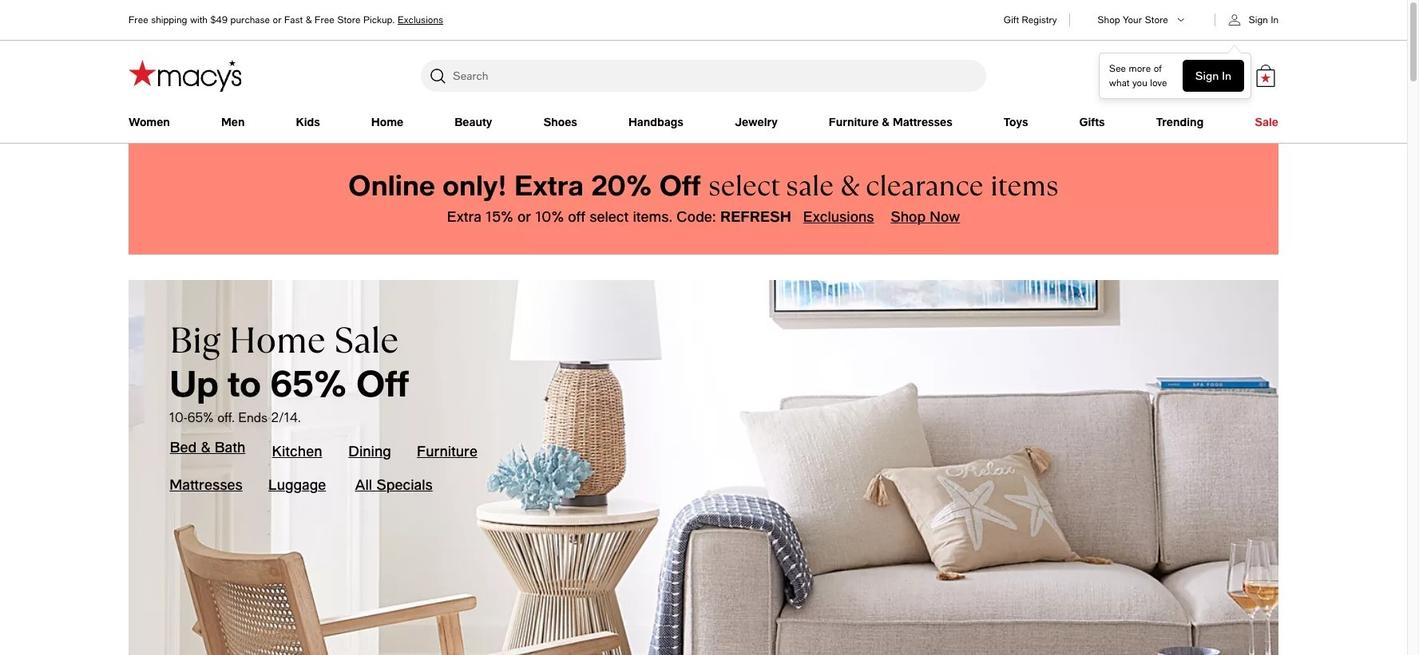 Task type: describe. For each thing, give the bounding box(es) containing it.
search large image
[[428, 66, 447, 85]]

Search text field
[[421, 60, 987, 92]]

online only extra 20% off select sale and clearance items extra 15% or 10% off select items. image
[[129, 143, 1279, 255]]

shopping bag has 0 items image
[[1255, 64, 1277, 87]]



Task type: locate. For each thing, give the bounding box(es) containing it.
big home sale up to 65% off 10-65% off. ends 2/14 image
[[129, 280, 1279, 656]]



Task type: vqa. For each thing, say whether or not it's contained in the screenshot.
online only extra 20% off select sale and clearance items extra 15% or 10% off select items. "image"
yes



